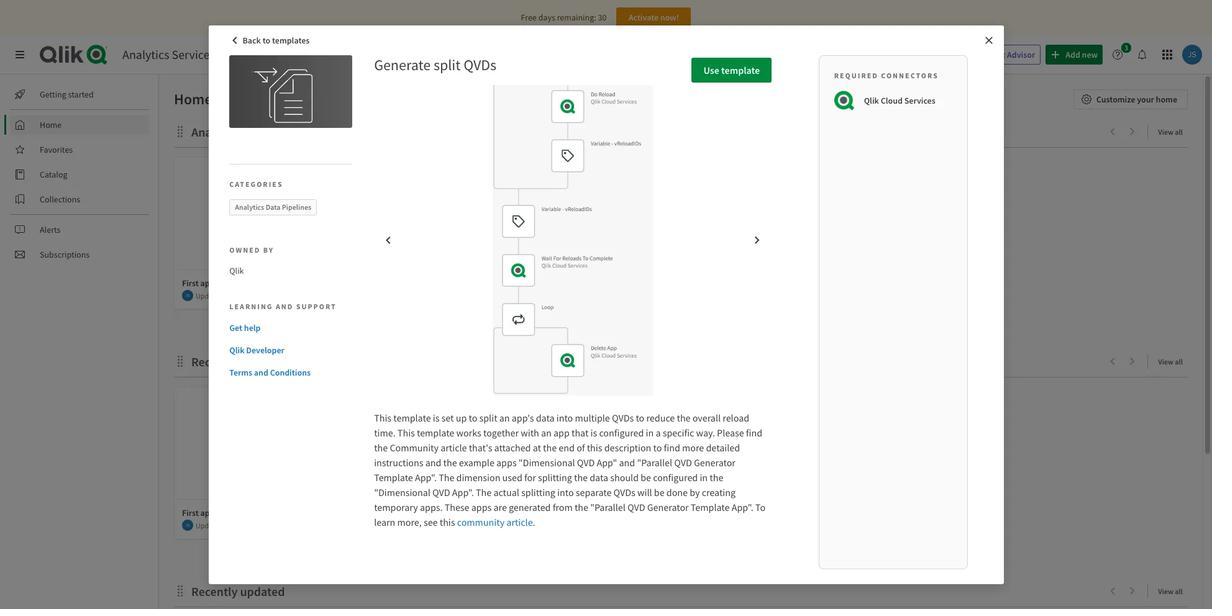 Task type: vqa. For each thing, say whether or not it's contained in the screenshot.
View all
yes



Task type: locate. For each thing, give the bounding box(es) containing it.
0 horizontal spatial apps
[[472, 501, 492, 514]]

the down "dimension"
[[476, 486, 492, 499]]

0 vertical spatial all
[[1176, 127, 1184, 137]]

activate
[[629, 12, 659, 23]]

qlik
[[864, 95, 880, 106], [230, 265, 244, 276], [230, 345, 245, 356]]

2 vertical spatial all
[[1176, 587, 1184, 597]]

1 updated 10 minutes ago from the top
[[196, 291, 272, 301]]

1 vertical spatial an
[[541, 427, 552, 439]]

1 10 from the top
[[224, 291, 232, 301]]

find down specific
[[664, 442, 681, 454]]

getting
[[40, 89, 66, 100]]

"dimensional
[[519, 457, 575, 469], [374, 486, 431, 499]]

10 for analytics
[[224, 291, 232, 301]]

detailed
[[706, 442, 740, 454]]

1 minutes from the top
[[233, 291, 259, 301]]

close image
[[984, 35, 994, 45]]

0 vertical spatial updated
[[196, 291, 223, 301]]

0 vertical spatial analytics
[[122, 47, 169, 62]]

this up community
[[398, 427, 415, 439]]

minutes
[[233, 291, 259, 301], [233, 521, 259, 531]]

days
[[539, 12, 556, 23]]

1 ago from the top
[[260, 291, 272, 301]]

app"
[[597, 457, 617, 469]]

ask insight advisor button
[[944, 45, 1041, 65]]

minutes for used
[[233, 521, 259, 531]]

find down 'reload'
[[746, 427, 763, 439]]

article down works at the bottom left of page
[[441, 442, 467, 454]]

2 view all from the top
[[1159, 357, 1184, 367]]

configured up "done"
[[653, 471, 698, 484]]

find
[[746, 427, 763, 439], [664, 442, 681, 454]]

1 vertical spatial app
[[554, 427, 570, 439]]

1 vertical spatial this
[[440, 516, 455, 529]]

"parallel down the separate
[[591, 501, 626, 514]]

app".
[[415, 471, 437, 484], [452, 486, 474, 499], [732, 501, 754, 514]]

split
[[434, 55, 461, 74], [480, 412, 498, 424]]

the
[[439, 471, 455, 484], [476, 486, 492, 499]]

end
[[559, 442, 575, 454]]

view all
[[1159, 127, 1184, 137], [1159, 357, 1184, 367], [1159, 587, 1184, 597]]

split up together in the bottom left of the page
[[480, 412, 498, 424]]

view all for recently updated
[[1159, 587, 1184, 597]]

recently down get
[[191, 354, 238, 370]]

data up with
[[536, 412, 555, 424]]

get
[[230, 323, 242, 334]]

0 vertical spatial by
[[263, 245, 274, 255]]

be right will
[[654, 486, 665, 499]]

1 horizontal spatial used
[[503, 471, 523, 484]]

1 vertical spatial this
[[398, 427, 415, 439]]

to right back
[[263, 34, 271, 46]]

0 vertical spatial template
[[374, 471, 413, 484]]

qlik down owned
[[230, 265, 244, 276]]

1 vertical spatial by
[[690, 486, 700, 499]]

be up will
[[641, 471, 651, 484]]

configured up description
[[599, 427, 644, 439]]

in up creating
[[700, 471, 708, 484]]

connectors
[[882, 71, 939, 80]]

home up favorites
[[40, 119, 62, 131]]

is left set at the bottom left
[[433, 412, 440, 424]]

updated 10 minutes ago for analytics
[[196, 291, 272, 301]]

article inside this template is set up to split an app's data into multiple qvds to reduce the overall reload time. this template works together with an app that is configured in a specific way. please find the community article that's attached at the end of this description to find more detailed instructions and the example apps "dimensional qvd app" and "parallel qvd generator template app". the dimension used for splitting the data should be configured in the "dimensional qvd app". the actual splitting into separate qvds will be done by creating temporary apps. these apps are generated from the "parallel qvd generator template app".
[[441, 442, 467, 454]]

2 updated 10 minutes ago from the top
[[196, 521, 272, 531]]

is right that
[[591, 427, 598, 439]]

2 first app from the top
[[182, 508, 215, 519]]

1 vertical spatial app".
[[452, 486, 474, 499]]

0 vertical spatial qlik
[[864, 95, 880, 106]]

previous image image
[[384, 235, 393, 245]]

1 vertical spatial configured
[[653, 471, 698, 484]]

1 horizontal spatial an
[[541, 427, 552, 439]]

home inside the navigation pane element
[[40, 119, 62, 131]]

analytics
[[122, 47, 169, 62], [191, 124, 240, 140], [235, 202, 264, 212]]

move collection image
[[174, 125, 186, 138]]

0 vertical spatial apps
[[497, 457, 517, 469]]

0 vertical spatial the
[[439, 471, 455, 484]]

0 vertical spatial "dimensional
[[519, 457, 575, 469]]

0 horizontal spatial the
[[439, 471, 455, 484]]

in left a
[[646, 427, 654, 439]]

the left example
[[444, 457, 457, 469]]

started
[[68, 89, 94, 100]]

1 vertical spatial updated 10 minutes ago
[[196, 521, 272, 531]]

recently used
[[191, 354, 266, 370]]

0 vertical spatial updated 10 minutes ago
[[196, 291, 272, 301]]

1 horizontal spatial is
[[591, 427, 598, 439]]

used
[[240, 354, 266, 370], [503, 471, 523, 484]]

0 vertical spatial view
[[1159, 127, 1174, 137]]

home
[[1157, 94, 1178, 105]]

the up specific
[[677, 412, 691, 424]]

article down generated
[[507, 516, 533, 529]]

qvd down will
[[628, 501, 646, 514]]

terms and conditions
[[230, 367, 311, 379]]

activate now! link
[[617, 7, 691, 27]]

1 jacob simon image from the top
[[182, 290, 193, 301]]

view
[[1159, 127, 1174, 137], [1159, 357, 1174, 367], [1159, 587, 1174, 597]]

this
[[374, 412, 392, 424], [398, 427, 415, 439]]

1 horizontal spatial app".
[[452, 486, 474, 499]]

0 vertical spatial first
[[182, 278, 199, 289]]

generate
[[374, 55, 431, 74]]

0 vertical spatial template
[[722, 64, 760, 76]]

into up from
[[558, 486, 574, 499]]

2 all from the top
[[1176, 357, 1184, 367]]

2 view from the top
[[1159, 357, 1174, 367]]

the right from
[[575, 501, 589, 514]]

0 vertical spatial article
[[441, 442, 467, 454]]

1 vertical spatial updated
[[196, 521, 223, 531]]

home link
[[10, 115, 149, 135]]

required
[[835, 71, 879, 80]]

0 vertical spatial this
[[587, 442, 603, 454]]

"parallel down a
[[637, 457, 673, 469]]

1 vertical spatial template
[[394, 412, 431, 424]]

1 view all from the top
[[1159, 127, 1184, 137]]

0 vertical spatial qvds
[[464, 55, 497, 74]]

"dimensional up temporary
[[374, 486, 431, 499]]

this up time.
[[374, 412, 392, 424]]

0 horizontal spatial this
[[374, 412, 392, 424]]

1 horizontal spatial template
[[691, 501, 730, 514]]

2 vertical spatial view all link
[[1159, 584, 1189, 599]]

1 vertical spatial recently
[[191, 584, 238, 600]]

template up community
[[394, 412, 431, 424]]

1 vertical spatial first app
[[182, 508, 215, 519]]

app
[[200, 278, 215, 289], [554, 427, 570, 439], [200, 508, 215, 519]]

generator down "done"
[[648, 501, 689, 514]]

customize
[[1097, 94, 1136, 105]]

community
[[457, 516, 505, 529]]

1 vertical spatial jacob simon element
[[182, 520, 193, 531]]

1 horizontal spatial generator
[[694, 457, 736, 469]]

0 vertical spatial configured
[[599, 427, 644, 439]]

1 horizontal spatial this
[[587, 442, 603, 454]]

updated 10 minutes ago
[[196, 291, 272, 301], [196, 521, 272, 531]]

2 vertical spatial qlik
[[230, 345, 245, 356]]

the right at
[[543, 442, 557, 454]]

an right with
[[541, 427, 552, 439]]

analytics for analytics services
[[122, 47, 169, 62]]

3 view from the top
[[1159, 587, 1174, 597]]

recently for recently updated
[[191, 584, 238, 600]]

use
[[704, 64, 720, 76]]

please
[[717, 427, 744, 439]]

first app
[[182, 278, 215, 289], [182, 508, 215, 519]]

2 vertical spatial template
[[417, 427, 455, 439]]

qlik for qlik cloud services
[[864, 95, 880, 106]]

3 view all link from the top
[[1159, 584, 1189, 599]]

1 jacob simon element from the top
[[182, 290, 193, 301]]

0 vertical spatial used
[[240, 354, 266, 370]]

to left explore
[[243, 124, 254, 140]]

favorites link
[[10, 140, 149, 160]]

1 vertical spatial "parallel
[[591, 501, 626, 514]]

into up that
[[557, 412, 573, 424]]

move collection image
[[174, 355, 186, 368], [174, 585, 186, 598]]

jacob simon element for recently used
[[182, 520, 193, 531]]

template for use
[[722, 64, 760, 76]]

alerts link
[[10, 220, 149, 240]]

apps up community
[[472, 501, 492, 514]]

Search text field
[[739, 45, 937, 65]]

splitting right for
[[538, 471, 572, 484]]

jacob simon image
[[182, 290, 193, 301], [182, 520, 193, 531]]

reduce
[[647, 412, 675, 424]]

reload
[[723, 412, 750, 424]]

collections
[[40, 194, 80, 205]]

this right of
[[587, 442, 603, 454]]

qlik left cloud at the right top of the page
[[864, 95, 880, 106]]

template down set at the bottom left
[[417, 427, 455, 439]]

0 vertical spatial jacob simon element
[[182, 290, 193, 301]]

advisor
[[1008, 49, 1036, 60]]

2 jacob simon element from the top
[[182, 520, 193, 531]]

analytics inside home main content
[[191, 124, 240, 140]]

1 vertical spatial analytics
[[191, 124, 240, 140]]

services
[[172, 47, 215, 62], [905, 95, 936, 106]]

the
[[677, 412, 691, 424], [374, 442, 388, 454], [543, 442, 557, 454], [444, 457, 457, 469], [574, 471, 588, 484], [710, 471, 724, 484], [575, 501, 589, 514]]

0 vertical spatial ago
[[260, 291, 272, 301]]

2 ago from the top
[[260, 521, 272, 531]]

and down community
[[426, 457, 442, 469]]

2 first from the top
[[182, 508, 199, 519]]

this inside this template is set up to split an app's data into multiple qvds to reduce the overall reload time. this template works together with an app that is configured in a specific way. please find the community article that's attached at the end of this description to find more detailed instructions and the example apps "dimensional qvd app" and "parallel qvd generator template app". the dimension used for splitting the data should be configured in the "dimensional qvd app". the actual splitting into separate qvds will be done by creating temporary apps. these apps are generated from the "parallel qvd generator template app".
[[587, 442, 603, 454]]

the down time.
[[374, 442, 388, 454]]

the up these
[[439, 471, 455, 484]]

home inside main content
[[174, 90, 212, 109]]

free
[[521, 12, 537, 23]]

customize your home
[[1097, 94, 1178, 105]]

updated 10 minutes ago for recently
[[196, 521, 272, 531]]

view for recently used
[[1159, 357, 1174, 367]]

10 for recently
[[224, 521, 232, 531]]

0 horizontal spatial configured
[[599, 427, 644, 439]]

2 minutes from the top
[[233, 521, 259, 531]]

view all link for analytics to explore
[[1159, 124, 1189, 139]]

temporary
[[374, 501, 418, 514]]

1 vertical spatial split
[[480, 412, 498, 424]]

activate now!
[[629, 12, 680, 23]]

updated
[[196, 291, 223, 301], [196, 521, 223, 531]]

0 vertical spatial app
[[200, 278, 215, 289]]

2 updated from the top
[[196, 521, 223, 531]]

1 first from the top
[[182, 278, 199, 289]]

0 horizontal spatial "dimensional
[[374, 486, 431, 499]]

1 all from the top
[[1176, 127, 1184, 137]]

and
[[276, 302, 294, 311], [254, 367, 268, 379], [426, 457, 442, 469], [619, 457, 635, 469]]

all for analytics to explore
[[1176, 127, 1184, 137]]

move collection image left recently updated
[[174, 585, 186, 598]]

0 vertical spatial be
[[641, 471, 651, 484]]

0 vertical spatial home
[[174, 90, 212, 109]]

be
[[641, 471, 651, 484], [654, 486, 665, 499]]

all
[[1176, 127, 1184, 137], [1176, 357, 1184, 367], [1176, 587, 1184, 597]]

recently for recently used
[[191, 354, 238, 370]]

all for recently used
[[1176, 357, 1184, 367]]

dimension
[[457, 471, 501, 484]]

app". left to
[[732, 501, 754, 514]]

developer
[[246, 345, 285, 356]]

0 vertical spatial an
[[500, 412, 510, 424]]

"dimensional down at
[[519, 457, 575, 469]]

1 vertical spatial all
[[1176, 357, 1184, 367]]

1 vertical spatial minutes
[[233, 521, 259, 531]]

0 horizontal spatial article
[[441, 442, 467, 454]]

next image image
[[753, 235, 763, 245]]

2 vertical spatial analytics
[[235, 202, 264, 212]]

ago
[[260, 291, 272, 301], [260, 521, 272, 531]]

0 vertical spatial view all
[[1159, 127, 1184, 137]]

community article link
[[457, 516, 533, 529]]

data up the separate
[[590, 471, 609, 484]]

template down creating
[[691, 501, 730, 514]]

apps
[[497, 457, 517, 469], [472, 501, 492, 514]]

an up together in the bottom left of the page
[[500, 412, 510, 424]]

move collection image left recently used
[[174, 355, 186, 368]]

1 vertical spatial 10
[[224, 521, 232, 531]]

generator down detailed at the right bottom
[[694, 457, 736, 469]]

close sidebar menu image
[[15, 50, 25, 60]]

are
[[494, 501, 507, 514]]

qlik for qlik developer
[[230, 345, 245, 356]]

1 view from the top
[[1159, 127, 1174, 137]]

first
[[182, 278, 199, 289], [182, 508, 199, 519]]

1 vertical spatial services
[[905, 95, 936, 106]]

0 horizontal spatial this
[[440, 516, 455, 529]]

app". up these
[[452, 486, 474, 499]]

2 jacob simon image from the top
[[182, 520, 193, 531]]

analytics for analytics data pipelines
[[235, 202, 264, 212]]

app inside this template is set up to split an app's data into multiple qvds to reduce the overall reload time. this template works together with an app that is configured in a specific way. please find the community article that's attached at the end of this description to find more detailed instructions and the example apps "dimensional qvd app" and "parallel qvd generator template app". the dimension used for splitting the data should be configured in the "dimensional qvd app". the actual splitting into separate qvds will be done by creating temporary apps. these apps are generated from the "parallel qvd generator template app".
[[554, 427, 570, 439]]

apps down attached
[[497, 457, 517, 469]]

1 vertical spatial into
[[558, 486, 574, 499]]

3 all from the top
[[1176, 587, 1184, 597]]

2 vertical spatial view all
[[1159, 587, 1184, 597]]

3 view all from the top
[[1159, 587, 1184, 597]]

learning and support
[[230, 302, 337, 311]]

0 horizontal spatial data
[[536, 412, 555, 424]]

2 view all link from the top
[[1159, 354, 1189, 369]]

subscriptions
[[40, 249, 90, 260]]

split right generate
[[434, 55, 461, 74]]

first app for recently
[[182, 508, 215, 519]]

this right see
[[440, 516, 455, 529]]

1 horizontal spatial the
[[476, 486, 492, 499]]

1 vertical spatial in
[[700, 471, 708, 484]]

0 horizontal spatial generator
[[648, 501, 689, 514]]

article
[[441, 442, 467, 454], [507, 516, 533, 529]]

home up move collection icon
[[174, 90, 212, 109]]

1 vertical spatial view
[[1159, 357, 1174, 367]]

0 horizontal spatial an
[[500, 412, 510, 424]]

by right "done"
[[690, 486, 700, 499]]

first app for analytics
[[182, 278, 215, 289]]

ask
[[965, 49, 978, 60]]

qlik for qlik
[[230, 265, 244, 276]]

0 vertical spatial splitting
[[538, 471, 572, 484]]

by right owned
[[263, 245, 274, 255]]

template right use
[[722, 64, 760, 76]]

to down a
[[654, 442, 662, 454]]

2 vertical spatial app".
[[732, 501, 754, 514]]

.
[[533, 516, 536, 529]]

app". up apps.
[[415, 471, 437, 484]]

view for recently updated
[[1159, 587, 1174, 597]]

1 vertical spatial first
[[182, 508, 199, 519]]

template inside button
[[722, 64, 760, 76]]

qlik down get
[[230, 345, 245, 356]]

0 vertical spatial view all link
[[1159, 124, 1189, 139]]

analytics to explore link
[[191, 124, 301, 140]]

2 vertical spatial app
[[200, 508, 215, 519]]

0 horizontal spatial "parallel
[[591, 501, 626, 514]]

an
[[500, 412, 510, 424], [541, 427, 552, 439]]

0 horizontal spatial find
[[664, 442, 681, 454]]

1 first app from the top
[[182, 278, 215, 289]]

getting started link
[[10, 85, 149, 104]]

example
[[459, 457, 495, 469]]

terms and conditions link
[[230, 367, 347, 379]]

0 horizontal spatial split
[[434, 55, 461, 74]]

app's
[[512, 412, 534, 424]]

0 vertical spatial 10
[[224, 291, 232, 301]]

splitting down for
[[522, 486, 556, 499]]

template down the instructions
[[374, 471, 413, 484]]

jacob simon element
[[182, 290, 193, 301], [182, 520, 193, 531]]

0 vertical spatial move collection image
[[174, 355, 186, 368]]

1 horizontal spatial services
[[905, 95, 936, 106]]

1 view all link from the top
[[1159, 124, 1189, 139]]

to inside button
[[263, 34, 271, 46]]

1 updated from the top
[[196, 291, 223, 301]]

recently left updated
[[191, 584, 238, 600]]

learn
[[374, 516, 396, 529]]

1 vertical spatial ago
[[260, 521, 272, 531]]

learning
[[230, 302, 273, 311]]

2 10 from the top
[[224, 521, 232, 531]]



Task type: describe. For each thing, give the bounding box(es) containing it.
insight
[[980, 49, 1006, 60]]

at
[[533, 442, 541, 454]]

updated
[[240, 584, 285, 600]]

qvd down of
[[577, 457, 595, 469]]

searchbar element
[[719, 45, 937, 65]]

1 vertical spatial qvds
[[612, 412, 634, 424]]

a
[[656, 427, 661, 439]]

move collection image for recently updated
[[174, 585, 186, 598]]

set
[[442, 412, 454, 424]]

qlik developer link
[[230, 344, 347, 357]]

analytics for analytics to explore
[[191, 124, 240, 140]]

0 vertical spatial data
[[536, 412, 555, 424]]

1 vertical spatial is
[[591, 427, 598, 439]]

free days remaining: 30
[[521, 12, 607, 23]]

community
[[390, 442, 439, 454]]

catalog
[[40, 169, 67, 180]]

app for recently used
[[200, 508, 215, 519]]

updated for analytics to explore
[[196, 291, 223, 301]]

subscriptions link
[[10, 245, 149, 265]]

recently updated link
[[191, 584, 290, 600]]

attached
[[495, 442, 531, 454]]

generated
[[509, 501, 551, 514]]

updated for recently used
[[196, 521, 223, 531]]

0 vertical spatial generator
[[694, 457, 736, 469]]

30
[[598, 12, 607, 23]]

more,
[[398, 516, 422, 529]]

1 vertical spatial find
[[664, 442, 681, 454]]

all for recently updated
[[1176, 587, 1184, 597]]

to
[[756, 501, 766, 514]]

catalog link
[[10, 165, 149, 185]]

1 horizontal spatial "dimensional
[[519, 457, 575, 469]]

first for recently used
[[182, 508, 199, 519]]

apps.
[[420, 501, 443, 514]]

1 horizontal spatial apps
[[497, 457, 517, 469]]

recently updated
[[191, 584, 285, 600]]

0 horizontal spatial template
[[374, 471, 413, 484]]

view all link for recently updated
[[1159, 584, 1189, 599]]

1 horizontal spatial find
[[746, 427, 763, 439]]

0 horizontal spatial be
[[641, 471, 651, 484]]

1 horizontal spatial this
[[398, 427, 415, 439]]

and up get help link
[[276, 302, 294, 311]]

see
[[424, 516, 438, 529]]

to learn more, see this
[[374, 501, 766, 529]]

used inside home main content
[[240, 354, 266, 370]]

and down description
[[619, 457, 635, 469]]

used inside this template is set up to split an app's data into multiple qvds to reduce the overall reload time. this template works together with an app that is configured in a specific way. please find the community article that's attached at the end of this description to find more detailed instructions and the example apps "dimensional qvd app" and "parallel qvd generator template app". the dimension used for splitting the data should be configured in the "dimensional qvd app". the actual splitting into separate qvds will be done by creating temporary apps. these apps are generated from the "parallel qvd generator template app".
[[503, 471, 523, 484]]

the up the separate
[[574, 471, 588, 484]]

instructions
[[374, 457, 424, 469]]

0 vertical spatial services
[[172, 47, 215, 62]]

overall
[[693, 412, 721, 424]]

0 vertical spatial into
[[557, 412, 573, 424]]

more
[[683, 442, 704, 454]]

1 horizontal spatial in
[[700, 471, 708, 484]]

0 vertical spatial is
[[433, 412, 440, 424]]

remaining:
[[557, 12, 597, 23]]

view all for recently used
[[1159, 357, 1184, 367]]

data
[[266, 202, 281, 212]]

this template is set up to split an app's data into multiple qvds to reduce the overall reload time. this template works together with an app that is configured in a specific way. please find the community article that's attached at the end of this description to find more detailed instructions and the example apps "dimensional qvd app" and "parallel qvd generator template app". the dimension used for splitting the data should be configured in the "dimensional qvd app". the actual splitting into separate qvds will be done by creating temporary apps. these apps are generated from the "parallel qvd generator template app".
[[374, 412, 763, 514]]

qlik cloud services logo image
[[835, 90, 855, 110]]

collections link
[[10, 190, 149, 209]]

qvd down more
[[675, 457, 692, 469]]

minutes for to
[[233, 291, 259, 301]]

jacob simon image for analytics to explore
[[182, 290, 193, 301]]

these
[[445, 501, 470, 514]]

for
[[525, 471, 536, 484]]

2 horizontal spatial app".
[[732, 501, 754, 514]]

analytics data pipelines
[[235, 202, 312, 212]]

generate split qvds image
[[230, 55, 352, 128]]

qlik developer
[[230, 345, 285, 356]]

with
[[521, 427, 539, 439]]

together
[[484, 427, 519, 439]]

getting started
[[40, 89, 94, 100]]

1 horizontal spatial "parallel
[[637, 457, 673, 469]]

of
[[577, 442, 585, 454]]

1 horizontal spatial be
[[654, 486, 665, 499]]

analytics services element
[[122, 47, 215, 62]]

multiple
[[575, 412, 610, 424]]

to inside home main content
[[243, 124, 254, 140]]

that
[[572, 427, 589, 439]]

to right up
[[469, 412, 478, 424]]

to left reduce on the right bottom of page
[[636, 412, 645, 424]]

time.
[[374, 427, 396, 439]]

up
[[456, 412, 467, 424]]

jacob simon element for analytics to explore
[[182, 290, 193, 301]]

customize your home button
[[1074, 90, 1189, 109]]

home main content
[[154, 75, 1213, 610]]

generate split qvds
[[374, 55, 497, 74]]

way.
[[697, 427, 715, 439]]

done
[[667, 486, 688, 499]]

1 vertical spatial the
[[476, 486, 492, 499]]

required connectors
[[835, 71, 939, 80]]

split inside this template is set up to split an app's data into multiple qvds to reduce the overall reload time. this template works together with an app that is configured in a specific way. please find the community article that's attached at the end of this description to find more detailed instructions and the example apps "dimensional qvd app" and "parallel qvd generator template app". the dimension used for splitting the data should be configured in the "dimensional qvd app". the actual splitting into separate qvds will be done by creating temporary apps. these apps are generated from the "parallel qvd generator template app".
[[480, 412, 498, 424]]

separate
[[576, 486, 612, 499]]

by inside this template is set up to split an app's data into multiple qvds to reduce the overall reload time. this template works together with an app that is configured in a specific way. please find the community article that's attached at the end of this description to find more detailed instructions and the example apps "dimensional qvd app" and "parallel qvd generator template app". the dimension used for splitting the data should be configured in the "dimensional qvd app". the actual splitting into separate qvds will be done by creating temporary apps. these apps are generated from the "parallel qvd generator template app".
[[690, 486, 700, 499]]

1 horizontal spatial configured
[[653, 471, 698, 484]]

this inside to learn more, see this
[[440, 516, 455, 529]]

0 horizontal spatial in
[[646, 427, 654, 439]]

view all for analytics to explore
[[1159, 127, 1184, 137]]

should
[[611, 471, 639, 484]]

ago for used
[[260, 521, 272, 531]]

terms
[[230, 367, 252, 379]]

qvd up apps.
[[433, 486, 450, 499]]

support
[[296, 302, 337, 311]]

categories
[[230, 179, 283, 189]]

back
[[243, 34, 261, 46]]

use template button
[[692, 57, 772, 82]]

first for analytics to explore
[[182, 278, 199, 289]]

templates
[[272, 34, 310, 46]]

move collection image for recently used
[[174, 355, 186, 368]]

navigation pane element
[[0, 80, 159, 270]]

ago for to
[[260, 291, 272, 301]]

conditions
[[270, 367, 311, 379]]

qlik cloud services
[[864, 95, 936, 106]]

get help
[[230, 323, 261, 334]]

works
[[457, 427, 482, 439]]

get help link
[[230, 322, 347, 334]]

jacob simon image for recently used
[[182, 520, 193, 531]]

1 vertical spatial splitting
[[522, 486, 556, 499]]

analytics services
[[122, 47, 215, 62]]

1 horizontal spatial data
[[590, 471, 609, 484]]

analytics to explore
[[191, 124, 296, 140]]

1 vertical spatial generator
[[648, 501, 689, 514]]

the up creating
[[710, 471, 724, 484]]

1 vertical spatial article
[[507, 516, 533, 529]]

1 vertical spatial apps
[[472, 501, 492, 514]]

and right terms
[[254, 367, 268, 379]]

view all link for recently used
[[1159, 354, 1189, 369]]

1 vertical spatial "dimensional
[[374, 486, 431, 499]]

owned
[[230, 245, 261, 255]]

app for analytics to explore
[[200, 278, 215, 289]]

cloud
[[881, 95, 903, 106]]

2 vertical spatial qvds
[[614, 486, 636, 499]]

from
[[553, 501, 573, 514]]

0 vertical spatial split
[[434, 55, 461, 74]]

view for analytics to explore
[[1159, 127, 1174, 137]]

0 horizontal spatial app".
[[415, 471, 437, 484]]

owned by
[[230, 245, 274, 255]]

help
[[244, 323, 261, 334]]

template for this
[[394, 412, 431, 424]]

now!
[[661, 12, 680, 23]]

creating
[[702, 486, 736, 499]]

your
[[1138, 94, 1155, 105]]

back to templates button
[[227, 30, 316, 50]]



